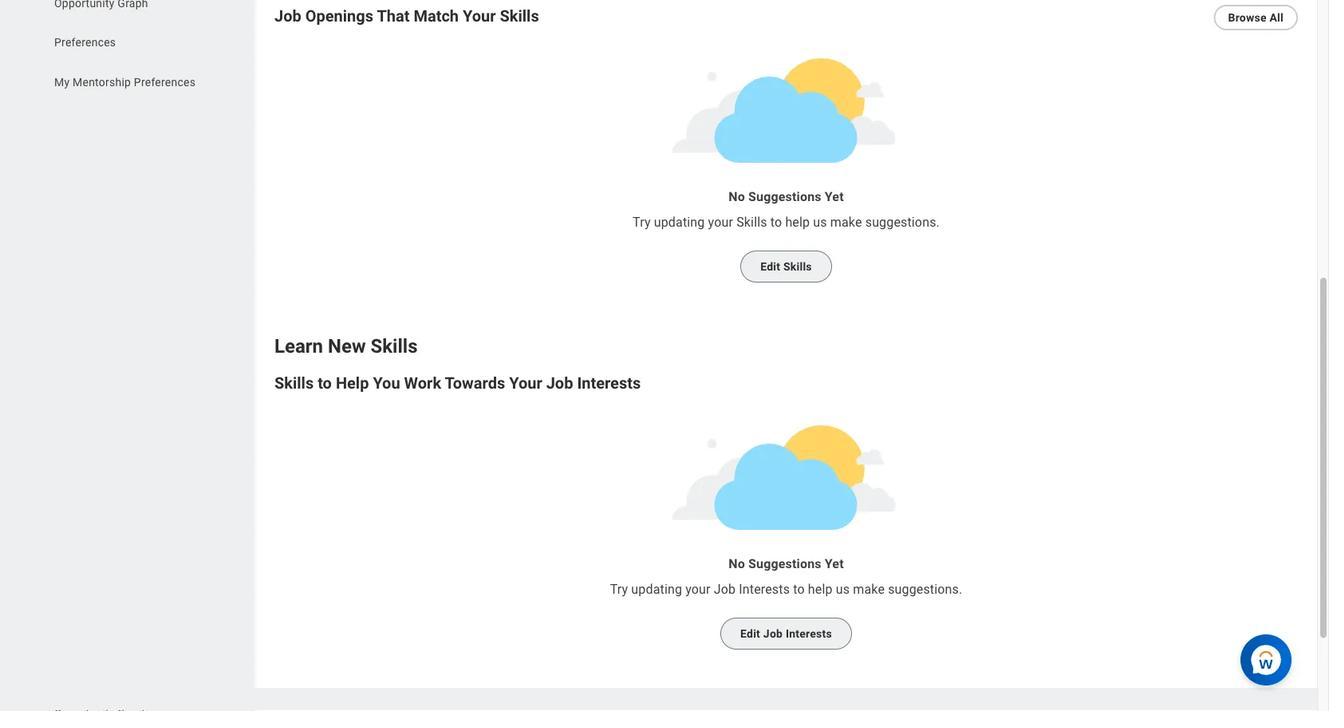 Task type: locate. For each thing, give the bounding box(es) containing it.
1 vertical spatial no
[[729, 556, 745, 572]]

no for skills to help you work towards your job interests
[[729, 556, 745, 572]]

0 vertical spatial updating
[[654, 215, 705, 230]]

1 vertical spatial your
[[686, 582, 711, 597]]

1 vertical spatial suggestions
[[749, 556, 822, 572]]

no up try updating your skills to help us make suggestions.
[[729, 189, 745, 204]]

that
[[377, 7, 410, 26]]

0 vertical spatial no
[[729, 189, 745, 204]]

your
[[708, 215, 734, 230], [686, 582, 711, 597]]

us up edit job interests button
[[836, 582, 850, 597]]

no suggestions yet
[[729, 189, 844, 204], [729, 556, 844, 572]]

2 suggestions from the top
[[749, 556, 822, 572]]

1 horizontal spatial us
[[836, 582, 850, 597]]

preferences up mentorship
[[54, 36, 116, 49]]

edit
[[761, 260, 781, 274], [741, 628, 761, 641]]

0 vertical spatial preferences
[[54, 36, 116, 49]]

updating for job openings that match your skills
[[654, 215, 705, 230]]

job
[[275, 7, 301, 26], [546, 374, 573, 393], [714, 582, 736, 597], [764, 628, 783, 641]]

new
[[328, 335, 366, 358]]

your right towards
[[509, 374, 542, 393]]

edit job interests
[[741, 628, 832, 641]]

your
[[463, 7, 496, 26], [509, 374, 542, 393]]

skills
[[500, 7, 539, 26], [737, 215, 768, 230], [784, 260, 812, 274], [371, 335, 418, 358], [275, 374, 314, 393]]

1 vertical spatial make
[[853, 582, 885, 597]]

0 vertical spatial yet
[[825, 189, 844, 204]]

no suggestions yet up try updating your skills to help us make suggestions.
[[729, 189, 844, 204]]

help up the edit skills button
[[786, 215, 810, 230]]

1 no from the top
[[729, 189, 745, 204]]

job openings that match your skills
[[275, 7, 539, 26]]

yet up try updating your skills to help us make suggestions.
[[825, 189, 844, 204]]

2 no from the top
[[729, 556, 745, 572]]

0 vertical spatial your
[[463, 7, 496, 26]]

try
[[633, 215, 651, 230], [610, 582, 628, 597]]

suggestions for skills to help you work towards your job interests
[[749, 556, 822, 572]]

0 vertical spatial suggestions.
[[866, 215, 940, 230]]

interests
[[577, 374, 641, 393], [739, 582, 790, 597], [786, 628, 832, 641]]

to up the edit skills button
[[771, 215, 782, 230]]

0 vertical spatial make
[[831, 215, 862, 230]]

job inside button
[[764, 628, 783, 641]]

help
[[786, 215, 810, 230], [808, 582, 833, 597]]

1 no suggestions yet from the top
[[729, 189, 844, 204]]

no suggestions yet for skills to help you work towards your job interests
[[729, 556, 844, 572]]

to
[[771, 215, 782, 230], [318, 374, 332, 393], [793, 582, 805, 597]]

0 vertical spatial to
[[771, 215, 782, 230]]

work
[[404, 374, 441, 393]]

help up edit job interests button
[[808, 582, 833, 597]]

suggestions.
[[866, 215, 940, 230], [888, 582, 963, 597]]

0 horizontal spatial try
[[610, 582, 628, 597]]

browse
[[1229, 11, 1267, 25]]

1 suggestions from the top
[[749, 189, 822, 204]]

1 yet from the top
[[825, 189, 844, 204]]

1 horizontal spatial to
[[771, 215, 782, 230]]

no suggestions yet up try updating your job interests to help us make suggestions.
[[729, 556, 844, 572]]

0 horizontal spatial preferences
[[54, 36, 116, 49]]

my mentorship preferences
[[54, 76, 196, 89]]

1 horizontal spatial preferences
[[134, 76, 196, 89]]

1 vertical spatial try
[[610, 582, 628, 597]]

1 horizontal spatial try
[[633, 215, 651, 230]]

0 horizontal spatial us
[[814, 215, 827, 230]]

1 vertical spatial us
[[836, 582, 850, 597]]

2 horizontal spatial to
[[793, 582, 805, 597]]

list containing preferences
[[0, 0, 255, 95]]

0 vertical spatial edit
[[761, 260, 781, 274]]

1 vertical spatial interests
[[739, 582, 790, 597]]

2 no suggestions yet from the top
[[729, 556, 844, 572]]

yet up try updating your job interests to help us make suggestions.
[[825, 556, 844, 572]]

suggestions
[[749, 189, 822, 204], [749, 556, 822, 572]]

1 vertical spatial help
[[808, 582, 833, 597]]

to left help
[[318, 374, 332, 393]]

edit down try updating your job interests to help us make suggestions.
[[741, 628, 761, 641]]

2 vertical spatial to
[[793, 582, 805, 597]]

all
[[1270, 11, 1284, 25]]

list
[[0, 0, 255, 95]]

us up the edit skills button
[[814, 215, 827, 230]]

updating
[[654, 215, 705, 230], [632, 582, 682, 597]]

preferences
[[54, 36, 116, 49], [134, 76, 196, 89]]

1 vertical spatial edit
[[741, 628, 761, 641]]

no
[[729, 189, 745, 204], [729, 556, 745, 572]]

1 vertical spatial no suggestions yet
[[729, 556, 844, 572]]

try for job openings that match your skills
[[633, 215, 651, 230]]

edit for skills to help you work towards your job interests
[[741, 628, 761, 641]]

2 vertical spatial interests
[[786, 628, 832, 641]]

us
[[814, 215, 827, 230], [836, 582, 850, 597]]

preferences down preferences link
[[134, 76, 196, 89]]

suggestions up try updating your job interests to help us make suggestions.
[[749, 556, 822, 572]]

0 vertical spatial your
[[708, 215, 734, 230]]

to up edit job interests button
[[793, 582, 805, 597]]

no up try updating your job interests to help us make suggestions.
[[729, 556, 745, 572]]

interests inside button
[[786, 628, 832, 641]]

edit down try updating your skills to help us make suggestions.
[[761, 260, 781, 274]]

yet for skills to help you work towards your job interests
[[825, 556, 844, 572]]

0 vertical spatial no suggestions yet
[[729, 189, 844, 204]]

suggestions up try updating your skills to help us make suggestions.
[[749, 189, 822, 204]]

1 vertical spatial yet
[[825, 556, 844, 572]]

0 vertical spatial try
[[633, 215, 651, 230]]

learn new skills
[[275, 335, 418, 358]]

yet
[[825, 189, 844, 204], [825, 556, 844, 572]]

make
[[831, 215, 862, 230], [853, 582, 885, 597]]

your right match
[[463, 7, 496, 26]]

updating for skills to help you work towards your job interests
[[632, 582, 682, 597]]

1 vertical spatial to
[[318, 374, 332, 393]]

0 vertical spatial suggestions
[[749, 189, 822, 204]]

0 horizontal spatial to
[[318, 374, 332, 393]]

1 vertical spatial updating
[[632, 582, 682, 597]]

2 yet from the top
[[825, 556, 844, 572]]

1 horizontal spatial your
[[509, 374, 542, 393]]

1 vertical spatial your
[[509, 374, 542, 393]]



Task type: vqa. For each thing, say whether or not it's contained in the screenshot.
the Type
no



Task type: describe. For each thing, give the bounding box(es) containing it.
browse all
[[1229, 11, 1284, 25]]

0 vertical spatial us
[[814, 215, 827, 230]]

my
[[54, 76, 70, 89]]

towards
[[445, 374, 505, 393]]

openings
[[305, 7, 374, 26]]

yet for job openings that match your skills
[[825, 189, 844, 204]]

learn
[[275, 335, 323, 358]]

no for job openings that match your skills
[[729, 189, 745, 204]]

try updating your job interests to help us make suggestions.
[[610, 582, 963, 597]]

0 horizontal spatial your
[[463, 7, 496, 26]]

edit skills
[[761, 260, 812, 274]]

0 vertical spatial help
[[786, 215, 810, 230]]

help
[[336, 374, 369, 393]]

you
[[373, 374, 400, 393]]

try for skills to help you work towards your job interests
[[610, 582, 628, 597]]

your for skills to help you work towards your job interests
[[686, 582, 711, 597]]

browse all link
[[1214, 5, 1299, 31]]

skills to help you work towards your job interests
[[275, 374, 641, 393]]

1 vertical spatial suggestions.
[[888, 582, 963, 597]]

edit for job openings that match your skills
[[761, 260, 781, 274]]

skills inside the edit skills button
[[784, 260, 812, 274]]

mentorship
[[73, 76, 131, 89]]

my mentorship preferences link
[[53, 75, 217, 91]]

match
[[414, 7, 459, 26]]

suggestions for job openings that match your skills
[[749, 189, 822, 204]]

no suggestions yet for job openings that match your skills
[[729, 189, 844, 204]]

1 vertical spatial preferences
[[134, 76, 196, 89]]

edit job interests button
[[721, 618, 852, 650]]

preferences link
[[53, 35, 217, 51]]

0 vertical spatial interests
[[577, 374, 641, 393]]

try updating your skills to help us make suggestions.
[[633, 215, 940, 230]]

edit skills button
[[741, 251, 832, 283]]

your for job openings that match your skills
[[708, 215, 734, 230]]



